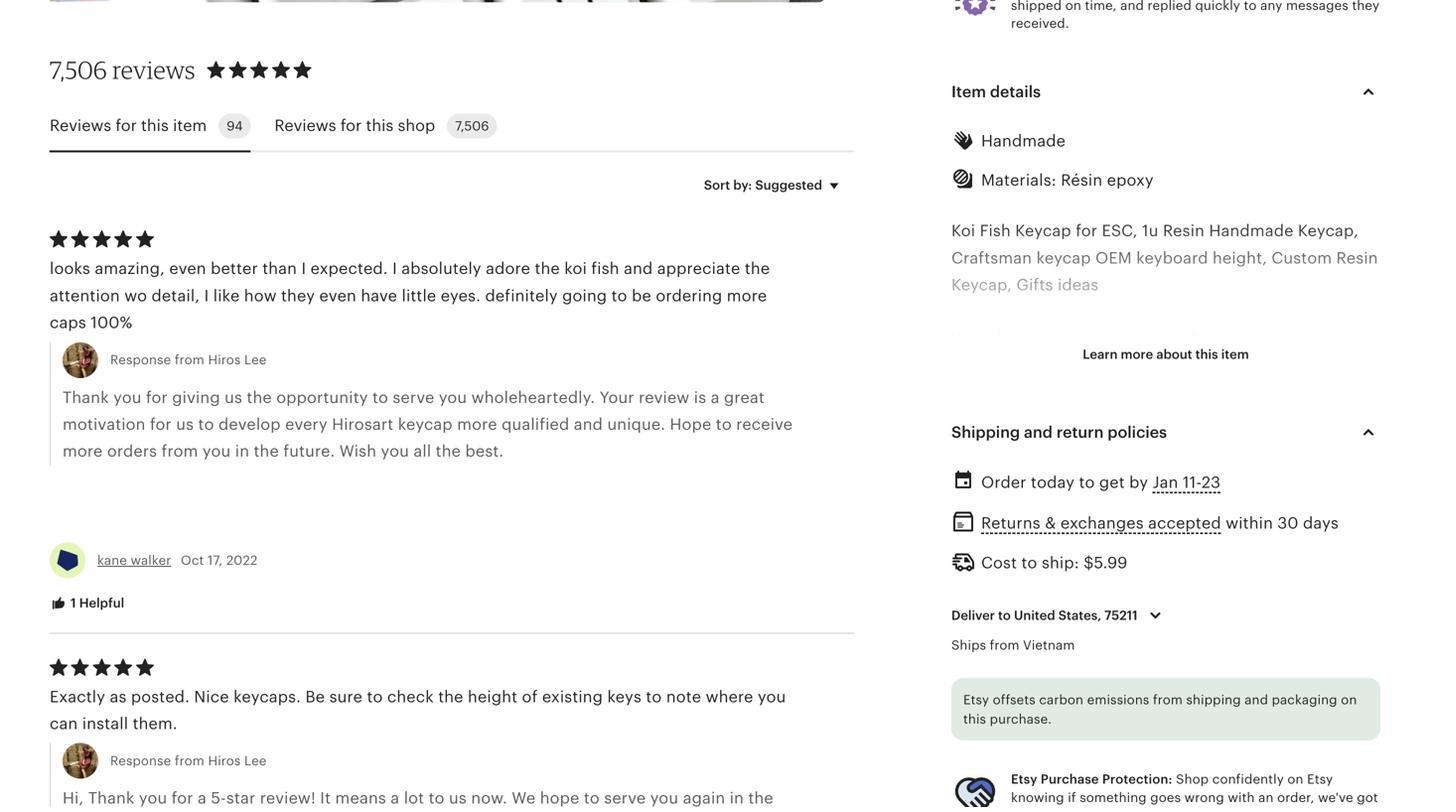 Task type: vqa. For each thing, say whether or not it's contained in the screenshot.
7 items
no



Task type: locate. For each thing, give the bounding box(es) containing it.
may
[[1155, 600, 1188, 618]]

you right where
[[758, 688, 786, 706]]

for left the most
[[1088, 681, 1110, 699]]

0 vertical spatial even
[[169, 260, 206, 278]]

days down small
[[951, 411, 987, 429]]

7,506 for 7,506
[[455, 119, 489, 133]]

definitely
[[485, 287, 558, 305]]

item left 94
[[173, 117, 207, 135]]

2 vertical spatial with
[[1228, 791, 1255, 805]]

i up have
[[392, 260, 397, 278]]

0 vertical spatial not
[[1115, 708, 1143, 726]]

not down emissions
[[1115, 708, 1143, 726]]

dynamic.
[[1075, 492, 1147, 510]]

incredibly
[[1208, 465, 1285, 483]]

days
[[951, 411, 987, 429], [1303, 514, 1339, 532]]

100% inside "looks amazing, even better than i expected. i absolutely adore the koi fish and appreciate the attention wo detail, i like how they even have little eyes. definitely going to be ordering more caps 100%"
[[91, 314, 133, 332]]

i right than
[[301, 260, 306, 278]]

1 vertical spatial the
[[951, 600, 980, 618]]

have
[[361, 287, 397, 305]]

deliver
[[951, 608, 995, 623]]

item inside tab list
[[173, 117, 207, 135]]

1 helpful
[[68, 596, 124, 611]]

2 horizontal spatial fish
[[1149, 384, 1177, 402]]

0 horizontal spatial fish
[[591, 260, 619, 278]]

reviews for reviews for this item
[[50, 117, 111, 135]]

you inside the keycaps you received may not be the 100% same as it showed in the picture.
[[1051, 600, 1080, 618]]

picture.
[[1100, 627, 1160, 645]]

us down the giving
[[176, 416, 194, 434]]

with the desire to bring more slickness and uniqueness to your system. the fish was meticulously painted with small paintbrushes. each fish took approximately six days to complete. ultra-realistic three-dimensional layered resin painting. transparency and translucence interleaving together forming an incredibly subtle touch and vivid dynamic.
[[951, 330, 1380, 510]]

keycap
[[1015, 222, 1071, 240], [1041, 762, 1097, 780]]

the up your
[[991, 330, 1016, 348]]

0 vertical spatial an
[[1185, 465, 1204, 483]]

fish right koi
[[591, 260, 619, 278]]

reviews down 7,506 reviews
[[50, 117, 111, 135]]

us
[[225, 389, 242, 406], [176, 416, 194, 434]]

1 horizontal spatial etsy
[[1011, 772, 1037, 787]]

1 horizontal spatial keycap
[[1036, 249, 1091, 267]]

and down your on the left of the page
[[574, 416, 603, 434]]

1 lee from the top
[[244, 353, 267, 368]]

in down develop
[[235, 443, 249, 461]]

etsy up "we've"
[[1307, 772, 1333, 787]]

0 vertical spatial response from hiros lee
[[110, 353, 267, 368]]

reviews
[[50, 117, 111, 135], [275, 117, 336, 135]]

shop
[[1176, 772, 1209, 787]]

2022
[[226, 553, 258, 568]]

resin up keyboard
[[1163, 222, 1205, 240]]

this
[[141, 117, 169, 135], [366, 117, 394, 135], [1196, 347, 1218, 362], [963, 712, 986, 727]]

response from hiros lee up the giving
[[110, 353, 267, 368]]

0 horizontal spatial be
[[632, 287, 651, 305]]

you down develop
[[203, 443, 231, 461]]

100% left same
[[1276, 600, 1318, 618]]

0 horizontal spatial etsy
[[963, 693, 989, 708]]

on inside "etsy offsets carbon emissions from shipping and packaging on this purchase."
[[1341, 693, 1357, 708]]

walker
[[131, 553, 171, 568]]

install
[[82, 715, 128, 733]]

gifts
[[1017, 276, 1053, 294]]

more up was
[[1139, 330, 1179, 348]]

this down fit
[[963, 712, 986, 727]]

0 vertical spatial keycap
[[1036, 249, 1091, 267]]

on up the order,
[[1288, 772, 1304, 787]]

you left all
[[381, 443, 409, 461]]

handmade up "height,"
[[1209, 222, 1294, 240]]

the right appreciate
[[745, 260, 770, 278]]

etsy inside "etsy offsets carbon emissions from shipping and packaging on this purchase."
[[963, 693, 989, 708]]

keycap, up custom at top
[[1298, 222, 1359, 240]]

with up the keyboards.
[[1336, 681, 1369, 699]]

2 horizontal spatial etsy
[[1307, 772, 1333, 787]]

1 vertical spatial item
[[1221, 347, 1249, 362]]

etsy inside shop confidently on etsy knowing if something goes wrong with an order, we've go
[[1307, 772, 1333, 787]]

cost
[[981, 554, 1017, 572]]

keycap inside koi fish keycap for esc, 1u resin handmade keycap, craftsman keycap oem keyboard height, custom resin keycap, gifts ideas
[[1015, 222, 1071, 240]]

packaging
[[1272, 693, 1338, 708]]

1 reviews from the left
[[50, 117, 111, 135]]

and left appreciate
[[624, 260, 653, 278]]

1 horizontal spatial even
[[319, 287, 356, 305]]

lee down how
[[244, 353, 267, 368]]

offsets
[[993, 693, 1036, 708]]

7,506 right shop
[[455, 119, 489, 133]]

2 hiros from the top
[[208, 754, 241, 769]]

to down the giving
[[198, 416, 214, 434]]

the inside 'with the desire to bring more slickness and uniqueness to your system. the fish was meticulously painted with small paintbrushes. each fish took approximately six days to complete. ultra-realistic three-dimensional layered resin painting. transparency and translucence interleaving together forming an incredibly subtle touch and vivid dynamic.'
[[991, 330, 1016, 348]]

the up develop
[[247, 389, 272, 406]]

1 vertical spatial 7,506
[[455, 119, 489, 133]]

switches.
[[1038, 708, 1110, 726]]

0 horizontal spatial on
[[1288, 772, 1304, 787]]

handmade inside koi fish keycap for esc, 1u resin handmade keycap, craftsman keycap oem keyboard height, custom resin keycap, gifts ideas
[[1209, 222, 1294, 240]]

2 reviews from the left
[[275, 117, 336, 135]]

1 horizontal spatial on
[[1341, 693, 1357, 708]]

an inside 'with the desire to bring more slickness and uniqueness to your system. the fish was meticulously painted with small paintbrushes. each fish took approximately six days to complete. ultra-realistic three-dimensional layered resin painting. transparency and translucence interleaving together forming an incredibly subtle touch and vivid dynamic.'
[[1185, 465, 1204, 483]]

7,506 for 7,506 reviews
[[50, 55, 107, 84]]

2 response from hiros lee from the top
[[110, 754, 267, 769]]

1 vertical spatial be
[[1222, 600, 1242, 618]]

response for can
[[110, 754, 171, 769]]

tab list
[[50, 102, 854, 152]]

profile:
[[951, 546, 1006, 564]]

more down motivation
[[63, 443, 103, 461]]

confidently
[[1212, 772, 1284, 787]]

jan 11-23 button
[[1153, 468, 1221, 497]]

0 vertical spatial lee
[[244, 353, 267, 368]]

item up the approximately
[[1221, 347, 1249, 362]]

be left ordering
[[632, 287, 651, 305]]

1 hiros from the top
[[208, 353, 241, 368]]

with up six
[[1341, 357, 1374, 375]]

response from hiros lee down them.
[[110, 754, 267, 769]]

keycap up all
[[398, 416, 453, 434]]

1 horizontal spatial in
[[1052, 627, 1066, 645]]

with down the confidently
[[1228, 791, 1255, 805]]

keycap, down craftsman
[[951, 276, 1012, 294]]

the up it
[[951, 600, 980, 618]]

thank you for giving us the opportunity to serve you wholeheartedly.  your review is a great motivation for us to develop every hirosart keycap more qualified and unique. hope to receive more orders from you in the future. wish you all the best.
[[63, 389, 793, 461]]

as left it
[[951, 627, 968, 645]]

details
[[990, 83, 1041, 101]]

0 horizontal spatial resin
[[1163, 222, 1205, 240]]

0 vertical spatial be
[[632, 287, 651, 305]]

1u
[[1142, 222, 1159, 240]]

1 horizontal spatial an
[[1259, 791, 1274, 805]]

hiros up the giving
[[208, 353, 241, 368]]

on inside shop confidently on etsy knowing if something goes wrong with an order, we've go
[[1288, 772, 1304, 787]]

1 horizontal spatial as
[[951, 627, 968, 645]]

you up vietnam
[[1051, 600, 1080, 618]]

keycap up ideas
[[1036, 249, 1091, 267]]

1 vertical spatial response
[[110, 754, 171, 769]]

1 vertical spatial keycap
[[1041, 762, 1097, 780]]

1 vertical spatial in
[[1052, 627, 1066, 645]]

0 vertical spatial hiros
[[208, 353, 241, 368]]

vietnam
[[1023, 638, 1075, 653]]

transparency
[[1128, 438, 1232, 456]]

mx
[[1009, 708, 1033, 726]]

lee for them.
[[244, 754, 267, 769]]

more up best.
[[457, 416, 497, 434]]

etsy offsets carbon emissions from shipping and packaging on this purchase.
[[963, 693, 1357, 727]]

0 vertical spatial fish
[[591, 260, 619, 278]]

handmade up materials:
[[981, 132, 1066, 150]]

on up the keyboards.
[[1341, 693, 1357, 708]]

résin
[[1061, 171, 1103, 189]]

1 horizontal spatial 100%
[[1276, 600, 1318, 618]]

returns & exchanges accepted button
[[981, 509, 1221, 538]]

0 horizontal spatial 100%
[[91, 314, 133, 332]]

1 vertical spatial with
[[1336, 681, 1369, 699]]

more inside learn more about this item dropdown button
[[1121, 347, 1153, 362]]

the right check on the bottom of page
[[438, 688, 463, 706]]

response for detail,
[[110, 353, 171, 368]]

goes
[[1150, 791, 1181, 805]]

be inside "looks amazing, even better than i expected. i absolutely adore the koi fish and appreciate the attention wo detail, i like how they even have little eyes. definitely going to be ordering more caps 100%"
[[632, 287, 651, 305]]

1 vertical spatial handmade
[[1209, 222, 1294, 240]]

0 vertical spatial response
[[110, 353, 171, 368]]

today
[[1031, 474, 1075, 491]]

0 horizontal spatial the
[[951, 600, 980, 618]]

item details
[[951, 83, 1041, 101]]

note
[[666, 688, 701, 706]]

1 horizontal spatial 7,506
[[455, 119, 489, 133]]

1 vertical spatial keycap,
[[951, 276, 1012, 294]]

0 vertical spatial days
[[951, 411, 987, 429]]

meticulously
[[1174, 357, 1273, 375]]

painted
[[1278, 357, 1337, 375]]

to up showed
[[998, 608, 1011, 623]]

not up goes
[[1143, 762, 1171, 780]]

amazing,
[[95, 260, 165, 278]]

deliver to united states, 75211 button
[[937, 595, 1182, 636]]

slickness
[[1183, 330, 1253, 348]]

0 vertical spatial on
[[1341, 693, 1357, 708]]

get
[[1099, 474, 1125, 491]]

returns & exchanges accepted within 30 days
[[981, 514, 1339, 532]]

in down 'deliver to united states, 75211'
[[1052, 627, 1066, 645]]

0 horizontal spatial as
[[110, 688, 127, 706]]

caps
[[50, 314, 86, 332]]

item details button
[[934, 68, 1398, 116]]

handmade
[[981, 132, 1066, 150], [1209, 222, 1294, 240]]

1 horizontal spatial be
[[1222, 600, 1242, 618]]

this right about
[[1196, 347, 1218, 362]]

0 horizontal spatial 7,506
[[50, 55, 107, 84]]

for up orders
[[150, 416, 172, 434]]

2 response from the top
[[110, 754, 171, 769]]

the down develop
[[254, 443, 279, 461]]

on
[[1341, 693, 1357, 708], [1288, 772, 1304, 787]]

an right "jan"
[[1185, 465, 1204, 483]]

1 horizontal spatial resin
[[1337, 249, 1378, 267]]

1 vertical spatial an
[[1259, 791, 1274, 805]]

keycap inside thank you for giving us the opportunity to serve you wholeheartedly.  your review is a great motivation for us to develop every hirosart keycap more qualified and unique. hope to receive more orders from you in the future. wish you all the best.
[[398, 416, 453, 434]]

1 horizontal spatial handmade
[[1209, 222, 1294, 240]]

0 vertical spatial with
[[1341, 357, 1374, 375]]

in inside the keycaps you received may not be the 100% same as it showed in the picture.
[[1052, 627, 1066, 645]]

0 vertical spatial 7,506
[[50, 55, 107, 84]]

1 vertical spatial us
[[176, 416, 194, 434]]

with
[[951, 330, 987, 348]]

and down 'paintbrushes.'
[[1024, 423, 1053, 441]]

0 vertical spatial 100%
[[91, 314, 133, 332]]

even down expected.
[[319, 287, 356, 305]]

0 horizontal spatial reviews
[[50, 117, 111, 135]]

by:
[[733, 178, 752, 192]]

fish up each
[[1108, 357, 1136, 375]]

1 vertical spatial days
[[1303, 514, 1339, 532]]

not
[[1115, 708, 1143, 726], [1143, 762, 1171, 780]]

keycap up if
[[1041, 762, 1097, 780]]

0 vertical spatial item
[[173, 117, 207, 135]]

1 vertical spatial not
[[1143, 762, 1171, 780]]

all
[[414, 443, 431, 461]]

to up layered
[[992, 411, 1008, 429]]

qualified
[[502, 416, 569, 434]]

more inside 'with the desire to bring more slickness and uniqueness to your system. the fish was meticulously painted with small paintbrushes. each fish took approximately six days to complete. ultra-realistic three-dimensional layered resin painting. transparency and translucence interleaving together forming an incredibly subtle touch and vivid dynamic.'
[[1139, 330, 1179, 348]]

great
[[724, 389, 765, 406]]

0 vertical spatial in
[[235, 443, 249, 461]]

more inside "looks amazing, even better than i expected. i absolutely adore the koi fish and appreciate the attention wo detail, i like how they even have little eyes. definitely going to be ordering more caps 100%"
[[727, 287, 767, 305]]

the
[[535, 260, 560, 278], [745, 260, 770, 278], [991, 330, 1016, 348], [247, 389, 272, 406], [254, 443, 279, 461], [436, 443, 461, 461], [1246, 600, 1271, 618], [1071, 627, 1096, 645], [438, 688, 463, 706]]

future.
[[283, 443, 335, 461]]

paintbrushes.
[[996, 384, 1102, 402]]

0 horizontal spatial i
[[204, 287, 209, 305]]

1 vertical spatial 100%
[[1276, 600, 1318, 618]]

2 lee from the top
[[244, 754, 267, 769]]

etsy up cherry on the right of the page
[[963, 693, 989, 708]]

with inside shop confidently on etsy knowing if something goes wrong with an order, we've go
[[1228, 791, 1255, 805]]

from right it
[[990, 638, 1020, 653]]

from up suitable
[[1153, 693, 1183, 708]]

1 response from the top
[[110, 353, 171, 368]]

us up develop
[[225, 389, 242, 406]]

to right going in the left top of the page
[[611, 287, 627, 305]]

order today to get by jan 11-23
[[981, 474, 1221, 491]]

for left the giving
[[146, 389, 168, 406]]

0 vertical spatial the
[[1075, 357, 1103, 375]]

the inside 'with the desire to bring more slickness and uniqueness to your system. the fish was meticulously painted with small paintbrushes. each fish took approximately six days to complete. ultra-realistic three-dimensional layered resin painting. transparency and translucence interleaving together forming an incredibly subtle touch and vivid dynamic.'
[[1075, 357, 1103, 375]]

0 vertical spatial us
[[225, 389, 242, 406]]

an down the confidently
[[1259, 791, 1274, 805]]

to down a
[[716, 416, 732, 434]]

$
[[1084, 554, 1094, 572]]

fish up realistic
[[1149, 384, 1177, 402]]

fish
[[591, 260, 619, 278], [1108, 357, 1136, 375], [1149, 384, 1177, 402]]

100% down 'wo' in the left top of the page
[[91, 314, 133, 332]]

sort by: suggested
[[704, 178, 822, 192]]

response down them.
[[110, 754, 171, 769]]

more down appreciate
[[727, 287, 767, 305]]

posted.
[[131, 688, 190, 706]]

0 horizontal spatial in
[[235, 443, 249, 461]]

accepted
[[1148, 514, 1221, 532]]

reviews
[[112, 55, 195, 84]]

ultra-
[[1095, 411, 1137, 429]]

oem
[[1096, 249, 1132, 267]]

item inside dropdown button
[[1221, 347, 1249, 362]]

0 horizontal spatial days
[[951, 411, 987, 429]]

days inside 'with the desire to bring more slickness and uniqueness to your system. the fish was meticulously painted with small paintbrushes. each fish took approximately six days to complete. ultra-realistic three-dimensional layered resin painting. transparency and translucence interleaving together forming an incredibly subtle touch and vivid dynamic.'
[[951, 411, 987, 429]]

from right orders
[[161, 443, 198, 461]]

sa
[[1011, 546, 1032, 564]]

1 vertical spatial lee
[[244, 754, 267, 769]]

be right not
[[1222, 600, 1242, 618]]

reviews right 94
[[275, 117, 336, 135]]

and up laptop
[[1245, 693, 1268, 708]]

to down "with"
[[951, 357, 967, 375]]

1 horizontal spatial reviews
[[275, 117, 336, 135]]

0 vertical spatial keycap,
[[1298, 222, 1359, 240]]

keycap inside koi fish keycap for esc, 1u resin handmade keycap, craftsman keycap oem keyboard height, custom resin keycap, gifts ideas
[[1036, 249, 1091, 267]]

1 horizontal spatial the
[[1075, 357, 1103, 375]]

resin right custom at top
[[1337, 249, 1378, 267]]

fit
[[951, 681, 975, 699]]

0 horizontal spatial item
[[173, 117, 207, 135]]

1 vertical spatial response from hiros lee
[[110, 754, 267, 769]]

the down bring at the top of the page
[[1075, 357, 1103, 375]]

etsy
[[963, 693, 989, 708], [1011, 772, 1037, 787], [1307, 772, 1333, 787]]

2 vertical spatial fish
[[1149, 384, 1177, 402]]

keycap right fish
[[1015, 222, 1071, 240]]

1 vertical spatial keycap
[[398, 416, 453, 434]]

1 horizontal spatial fish
[[1108, 357, 1136, 375]]

1 vertical spatial as
[[110, 688, 127, 706]]

materials:
[[981, 171, 1057, 189]]

0 horizontal spatial keycap
[[398, 416, 453, 434]]

0 vertical spatial resin
[[1163, 222, 1205, 240]]

as up 'install'
[[110, 688, 127, 706]]

for left "esc," at the top
[[1076, 222, 1098, 240]]

0 horizontal spatial even
[[169, 260, 206, 278]]

this inside dropdown button
[[1196, 347, 1218, 362]]

shipping and return policies button
[[934, 408, 1398, 456]]

develop
[[219, 416, 281, 434]]

was
[[1140, 357, 1170, 375]]

0 vertical spatial as
[[951, 627, 968, 645]]

this down reviews
[[141, 117, 169, 135]]

response
[[110, 353, 171, 368], [110, 754, 171, 769]]

0 vertical spatial keycap
[[1015, 222, 1071, 240]]

1 horizontal spatial item
[[1221, 347, 1249, 362]]

0 horizontal spatial an
[[1185, 465, 1204, 483]]

to up hirosart
[[372, 389, 388, 406]]

and down order
[[1001, 492, 1030, 510]]

from up the giving
[[175, 353, 204, 368]]

motivation
[[63, 416, 146, 434]]

to inside "looks amazing, even better than i expected. i absolutely adore the koi fish and appreciate the attention wo detail, i like how they even have little eyes. definitely going to be ordering more caps 100%"
[[611, 287, 627, 305]]

cost to ship: $ 5.99
[[981, 554, 1128, 572]]

an inside shop confidently on etsy knowing if something goes wrong with an order, we've go
[[1259, 791, 1274, 805]]

1 vertical spatial hiros
[[208, 754, 241, 769]]

etsy up knowing
[[1011, 772, 1037, 787]]

to right cost
[[1022, 554, 1037, 572]]

i left like
[[204, 287, 209, 305]]

more right learn
[[1121, 347, 1153, 362]]

0 vertical spatial handmade
[[981, 132, 1066, 150]]

1 response from hiros lee from the top
[[110, 353, 267, 368]]

1 vertical spatial on
[[1288, 772, 1304, 787]]



Task type: describe. For each thing, give the bounding box(es) containing it.
be inside the keycaps you received may not be the 100% same as it showed in the picture.
[[1222, 600, 1242, 618]]

the inside exactly as posted.  nice keycaps.  be sure to check the height of existing keys to note where you can install them.
[[438, 688, 463, 706]]

exactly
[[50, 688, 105, 706]]

with inside fit for: suitable for most mechanical keyboards with cherry mx switches. not suitable for laptop keyboards.
[[1336, 681, 1369, 699]]

receive
[[736, 416, 793, 434]]

bring
[[1093, 330, 1134, 348]]

to left get
[[1079, 474, 1095, 491]]

the down states,
[[1071, 627, 1096, 645]]

only,
[[1102, 762, 1139, 780]]

opportunity
[[276, 389, 368, 406]]

and inside thank you for giving us the opportunity to serve you wholeheartedly.  your review is a great motivation for us to develop every hirosart keycap more qualified and unique. hope to receive more orders from you in the future. wish you all the best.
[[574, 416, 603, 434]]

cherry
[[951, 708, 1004, 726]]

keyboard
[[1136, 249, 1208, 267]]

than
[[262, 260, 297, 278]]

going
[[562, 287, 607, 305]]

item
[[951, 83, 986, 101]]

fish
[[980, 222, 1011, 240]]

same
[[1322, 600, 1363, 618]]

check
[[387, 688, 434, 706]]

1 horizontal spatial us
[[225, 389, 242, 406]]

1 horizontal spatial i
[[301, 260, 306, 278]]

lee for like
[[244, 353, 267, 368]]

for down 7,506 reviews
[[116, 117, 137, 135]]

vivid
[[1034, 492, 1071, 510]]

subtle
[[1290, 465, 1338, 483]]

ship:
[[1042, 554, 1079, 572]]

oct
[[181, 553, 204, 568]]

shipping
[[1186, 693, 1241, 708]]

about
[[1156, 347, 1192, 362]]

koi
[[951, 222, 976, 240]]

and inside "looks amazing, even better than i expected. i absolutely adore the koi fish and appreciate the attention wo detail, i like how they even have little eyes. definitely going to be ordering more caps 100%"
[[624, 260, 653, 278]]

shipping and return policies
[[951, 423, 1167, 441]]

0 horizontal spatial keycap,
[[951, 276, 1012, 294]]

shop confidently on etsy knowing if something goes wrong with an order, we've go
[[1011, 772, 1378, 807]]

100% inside the keycaps you received may not be the 100% same as it showed in the picture.
[[1276, 600, 1318, 618]]

94
[[227, 119, 243, 133]]

&
[[1045, 514, 1056, 532]]

took
[[1181, 384, 1216, 402]]

2 horizontal spatial i
[[392, 260, 397, 278]]

with inside 'with the desire to bring more slickness and uniqueness to your system. the fish was meticulously painted with small paintbrushes. each fish took approximately six days to complete. ultra-realistic three-dimensional layered resin painting. transparency and translucence interleaving together forming an incredibly subtle touch and vivid dynamic.'
[[1341, 357, 1374, 375]]

1 horizontal spatial keycap,
[[1298, 222, 1359, 240]]

craftsman
[[951, 249, 1032, 267]]

reviews for reviews for this shop
[[275, 117, 336, 135]]

as inside exactly as posted.  nice keycaps.  be sure to check the height of existing keys to note where you can install them.
[[110, 688, 127, 706]]

1 vertical spatial even
[[319, 287, 356, 305]]

serve
[[393, 389, 434, 406]]

etsy purchase protection:
[[1011, 772, 1173, 787]]

response from hiros lee for like
[[110, 353, 267, 368]]

shipping
[[951, 423, 1020, 441]]

1 horizontal spatial days
[[1303, 514, 1339, 532]]

ideas
[[1058, 276, 1099, 294]]

exchanges
[[1061, 514, 1144, 532]]

to right sure
[[367, 688, 383, 706]]

from down them.
[[175, 754, 204, 769]]

epoxy
[[1107, 171, 1154, 189]]

the left koi
[[535, 260, 560, 278]]

and inside "etsy offsets carbon emissions from shipping and packaging on this purchase."
[[1245, 693, 1268, 708]]

it
[[973, 627, 983, 645]]

from inside "etsy offsets carbon emissions from shipping and packaging on this purchase."
[[1153, 693, 1183, 708]]

and up painted
[[1257, 330, 1287, 348]]

7,506 reviews
[[50, 55, 195, 84]]

better
[[211, 260, 258, 278]]

hiros for them.
[[208, 754, 241, 769]]

height
[[468, 688, 518, 706]]

for down shipping
[[1213, 708, 1234, 726]]

1 vertical spatial resin
[[1337, 249, 1378, 267]]

to left bring at the top of the page
[[1073, 330, 1089, 348]]

protection:
[[1102, 772, 1173, 787]]

sort
[[704, 178, 730, 192]]

detail,
[[151, 287, 200, 305]]

order,
[[1277, 791, 1315, 805]]

to right keys
[[646, 688, 662, 706]]

the right not
[[1246, 600, 1271, 618]]

sort by: suggested button
[[689, 164, 861, 206]]

the right all
[[436, 443, 461, 461]]

looks amazing, even better than i expected. i absolutely adore the koi fish and appreciate the attention wo detail, i like how they even have little eyes. definitely going to be ordering more caps 100%
[[50, 260, 770, 332]]

learn more about this item button
[[1068, 337, 1264, 373]]

in inside thank you for giving us the opportunity to serve you wholeheartedly.  your review is a great motivation for us to develop every hirosart keycap more qualified and unique. hope to receive more orders from you in the future. wish you all the best.
[[235, 443, 249, 461]]

wish
[[339, 443, 377, 461]]

return
[[1057, 423, 1104, 441]]

the inside the keycaps you received may not be the 100% same as it showed in the picture.
[[951, 600, 980, 618]]

for:
[[979, 681, 1016, 699]]

touch
[[951, 492, 996, 510]]

and up incredibly
[[1237, 438, 1266, 456]]

giving
[[172, 389, 220, 406]]

koi fish keycap for esc, 1u resin handmade keycap, craftsman keycap oem keyboard height, custom resin keycap, gifts ideas
[[951, 222, 1378, 294]]

not inside fit for: suitable for most mechanical keyboards with cherry mx switches. not suitable for laptop keyboards.
[[1115, 708, 1143, 726]]

your
[[600, 389, 634, 406]]

23
[[1202, 474, 1221, 491]]

1
[[71, 596, 76, 611]]

returns
[[981, 514, 1041, 532]]

suitable
[[1147, 708, 1208, 726]]

desire
[[1021, 330, 1068, 348]]

to inside dropdown button
[[998, 608, 1011, 623]]

mechanical
[[1158, 681, 1247, 699]]

complete.
[[1012, 411, 1090, 429]]

policies
[[1108, 423, 1167, 441]]

tab list containing reviews for this item
[[50, 102, 854, 152]]

ships
[[951, 638, 986, 653]]

included: keycap only, not include keyboard
[[951, 762, 1310, 780]]

layered
[[951, 438, 1008, 456]]

little
[[402, 287, 436, 305]]

height,
[[1213, 249, 1267, 267]]

them.
[[133, 715, 178, 733]]

approximately
[[1220, 384, 1331, 402]]

you up motivation
[[113, 389, 142, 406]]

something
[[1080, 791, 1147, 805]]

you inside exactly as posted.  nice keycaps.  be sure to check the height of existing keys to note where you can install them.
[[758, 688, 786, 706]]

custom
[[1272, 249, 1332, 267]]

hiros for like
[[208, 353, 241, 368]]

1 vertical spatial fish
[[1108, 357, 1136, 375]]

this left shop
[[366, 117, 394, 135]]

how
[[244, 287, 277, 305]]

for left shop
[[341, 117, 362, 135]]

etsy for etsy offsets carbon emissions from shipping and packaging on this purchase.
[[963, 693, 989, 708]]

75211
[[1105, 608, 1138, 623]]

helpful
[[79, 596, 124, 611]]

by
[[1129, 474, 1148, 491]]

from inside thank you for giving us the opportunity to serve you wholeheartedly.  your review is a great motivation for us to develop every hirosart keycap more qualified and unique. hope to receive more orders from you in the future. wish you all the best.
[[161, 443, 198, 461]]

this inside "etsy offsets carbon emissions from shipping and packaging on this purchase."
[[963, 712, 986, 727]]

0 horizontal spatial handmade
[[981, 132, 1066, 150]]

if
[[1068, 791, 1076, 805]]

learn more about this item
[[1083, 347, 1249, 362]]

for inside koi fish keycap for esc, 1u resin handmade keycap, craftsman keycap oem keyboard height, custom resin keycap, gifts ideas
[[1076, 222, 1098, 240]]

translucence
[[1270, 438, 1371, 456]]

like
[[213, 287, 240, 305]]

fish inside "looks amazing, even better than i expected. i absolutely adore the koi fish and appreciate the attention wo detail, i like how they even have little eyes. definitely going to be ordering more caps 100%"
[[591, 260, 619, 278]]

showed
[[988, 627, 1048, 645]]

suitable
[[1021, 681, 1084, 699]]

etsy for etsy purchase protection:
[[1011, 772, 1037, 787]]

you right serve
[[439, 389, 467, 406]]

the keycaps you received may not be the 100% same as it showed in the picture.
[[951, 600, 1363, 645]]

dimensional
[[1249, 411, 1343, 429]]

attention
[[50, 287, 120, 305]]

as inside the keycaps you received may not be the 100% same as it showed in the picture.
[[951, 627, 968, 645]]

response from hiros lee for them.
[[110, 754, 267, 769]]

interleaving
[[951, 465, 1043, 483]]

and inside dropdown button
[[1024, 423, 1053, 441]]

kane walker oct 17, 2022
[[97, 553, 258, 568]]

0 horizontal spatial us
[[176, 416, 194, 434]]

nice
[[194, 688, 229, 706]]



